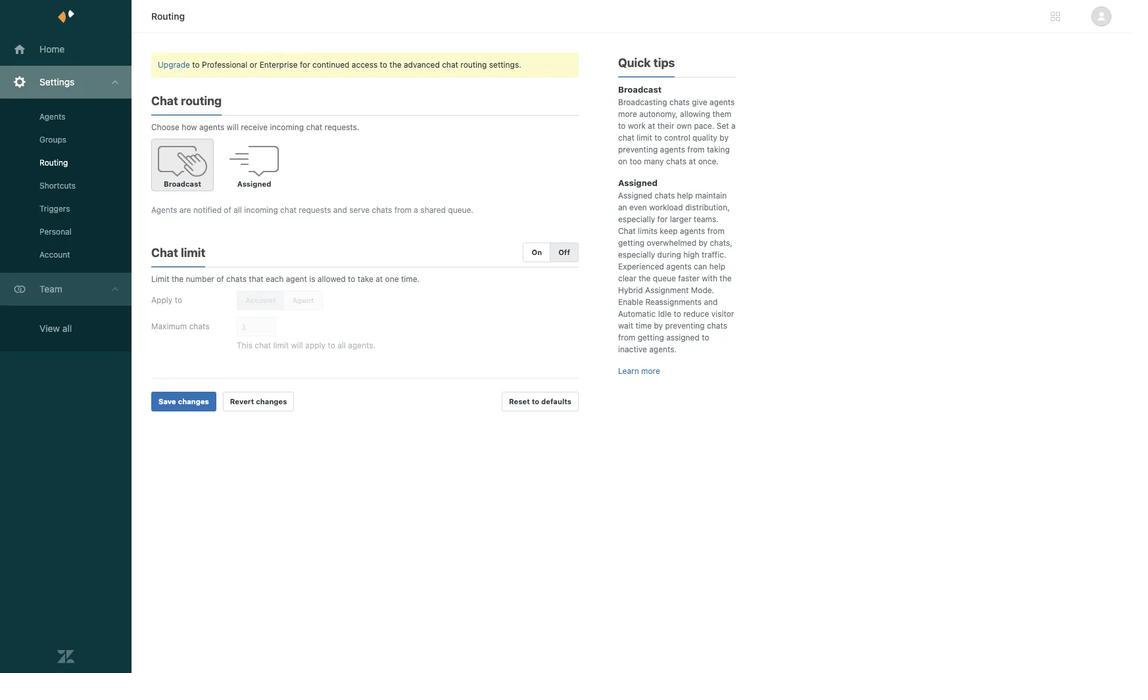 Task type: describe. For each thing, give the bounding box(es) containing it.
choose how agents will receive incoming chat requests.
[[151, 122, 360, 132]]

by inside broadcast broadcasting chats give agents more autonomy, allowing them to work at their own pace. set a chat limit to control quality by preventing agents from taking on too many chats at once.
[[720, 133, 729, 143]]

requests.
[[325, 122, 360, 132]]

reset to defaults button
[[502, 392, 579, 412]]

one
[[385, 274, 399, 284]]

queue.
[[448, 205, 474, 215]]

this
[[237, 341, 253, 351]]

agents are notified of all incoming chat requests and serve chats from a shared queue.
[[151, 205, 474, 215]]

to inside button
[[532, 397, 540, 406]]

shared
[[421, 205, 446, 215]]

chat inside broadcast broadcasting chats give agents more autonomy, allowing them to work at their own pace. set a chat limit to control quality by preventing agents from taking on too many chats at once.
[[619, 133, 635, 143]]

2 especially from the top
[[619, 250, 656, 260]]

idle
[[658, 309, 672, 319]]

home
[[39, 43, 65, 55]]

1 vertical spatial all
[[62, 323, 72, 334]]

chats right the many
[[667, 157, 687, 166]]

from left shared
[[395, 205, 412, 215]]

chat routing
[[151, 94, 222, 108]]

1 vertical spatial routing
[[39, 158, 68, 168]]

access
[[352, 60, 378, 70]]

Maximum chats number field
[[237, 317, 276, 337]]

agents down during
[[667, 262, 692, 272]]

limit
[[151, 274, 169, 284]]

autonomy,
[[640, 109, 678, 119]]

wait
[[619, 321, 634, 331]]

learn more link
[[619, 367, 661, 376]]

to left the work
[[619, 121, 626, 131]]

to right upgrade
[[192, 60, 200, 70]]

to right assigned
[[702, 333, 710, 343]]

once.
[[699, 157, 719, 166]]

chats down visitor
[[707, 321, 728, 331]]

how
[[182, 122, 197, 132]]

inactive
[[619, 345, 647, 355]]

reset
[[509, 397, 530, 406]]

traffic.
[[702, 250, 727, 260]]

1 horizontal spatial at
[[648, 121, 656, 131]]

chat inside assigned assigned chats help maintain an even workload distribution, especially for larger teams. chat limits keep agents from getting overwhelmed by chats, especially during high traffic. experienced agents can help clear the queue faster with the hybrid assignment mode. enable reassignments and automatic idle to reduce visitor wait time by preventing chats from getting assigned to inactive agents.
[[619, 226, 636, 236]]

off
[[559, 248, 571, 257]]

many
[[644, 157, 664, 166]]

1 horizontal spatial routing
[[461, 60, 487, 70]]

view
[[39, 323, 60, 334]]

them
[[713, 109, 732, 119]]

1 horizontal spatial all
[[234, 205, 242, 215]]

chat left the requests.
[[306, 122, 323, 132]]

apply
[[306, 341, 326, 351]]

take
[[358, 274, 374, 284]]

save changes
[[159, 397, 209, 406]]

serve
[[350, 205, 370, 215]]

chat right this
[[255, 341, 271, 351]]

1 especially from the top
[[619, 215, 656, 224]]

agents for agents
[[39, 112, 65, 122]]

quick
[[619, 56, 651, 70]]

chats right serve
[[372, 205, 392, 215]]

advanced
[[404, 60, 440, 70]]

learn more
[[619, 367, 661, 376]]

pace.
[[695, 121, 715, 131]]

broadcast broadcasting chats give agents more autonomy, allowing them to work at their own pace. set a chat limit to control quality by preventing agents from taking on too many chats at once.
[[619, 84, 736, 166]]

this chat limit will apply to all agents.
[[237, 341, 376, 351]]

that
[[249, 274, 264, 284]]

to right the access
[[380, 60, 388, 70]]

1 horizontal spatial help
[[710, 262, 726, 272]]

broadcast for broadcast broadcasting chats give agents more autonomy, allowing them to work at their own pace. set a chat limit to control quality by preventing agents from taking on too many chats at once.
[[619, 84, 662, 95]]

chats up allowing on the right
[[670, 97, 690, 107]]

2 horizontal spatial at
[[689, 157, 696, 166]]

time
[[636, 321, 652, 331]]

upgrade to professional or enterprise for continued access to the advanced chat routing settings.
[[158, 60, 522, 70]]

can
[[694, 262, 708, 272]]

experienced
[[619, 262, 665, 272]]

mode.
[[692, 286, 715, 295]]

limit the number of chats that each agent is allowed to take at one time.
[[151, 274, 420, 284]]

on
[[619, 157, 628, 166]]

preventing inside assigned assigned chats help maintain an even workload distribution, especially for larger teams. chat limits keep agents from getting overwhelmed by chats, especially during high traffic. experienced agents can help clear the queue faster with the hybrid assignment mode. enable reassignments and automatic idle to reduce visitor wait time by preventing chats from getting assigned to inactive agents.
[[666, 321, 705, 331]]

visitor
[[712, 309, 735, 319]]

is
[[309, 274, 316, 284]]

distribution,
[[686, 203, 730, 213]]

the down experienced
[[639, 274, 651, 284]]

too
[[630, 157, 642, 166]]

chat for chat limit
[[151, 246, 178, 260]]

time.
[[401, 274, 420, 284]]

the left advanced
[[390, 60, 402, 70]]

overwhelmed
[[647, 238, 697, 248]]

1 vertical spatial more
[[642, 367, 661, 376]]

the right with
[[720, 274, 732, 284]]

chats up workload on the top of page
[[655, 191, 675, 201]]

maximum
[[151, 322, 187, 332]]

to down their
[[655, 133, 662, 143]]

agent
[[286, 274, 307, 284]]

incoming for all
[[244, 205, 278, 215]]

view all
[[39, 323, 72, 334]]

agent
[[292, 296, 314, 305]]

keep
[[660, 226, 678, 236]]

agent button
[[284, 291, 323, 311]]

to right apply on the left top of page
[[175, 295, 182, 305]]

assigned
[[667, 333, 700, 343]]

more inside broadcast broadcasting chats give agents more autonomy, allowing them to work at their own pace. set a chat limit to control quality by preventing agents from taking on too many chats at once.
[[619, 109, 638, 119]]

revert changes
[[230, 397, 287, 406]]

give
[[692, 97, 708, 107]]

apply
[[151, 295, 173, 305]]

off button
[[550, 243, 579, 263]]

chat limit
[[151, 246, 206, 260]]

0 horizontal spatial a
[[414, 205, 419, 215]]

triggers
[[39, 204, 70, 214]]

from inside broadcast broadcasting chats give agents more autonomy, allowing them to work at their own pace. set a chat limit to control quality by preventing agents from taking on too many chats at once.
[[688, 145, 705, 155]]

1 vertical spatial getting
[[638, 333, 665, 343]]

agents. inside assigned assigned chats help maintain an even workload distribution, especially for larger teams. chat limits keep agents from getting overwhelmed by chats, especially during high traffic. experienced agents can help clear the queue faster with the hybrid assignment mode. enable reassignments and automatic idle to reduce visitor wait time by preventing chats from getting assigned to inactive agents.
[[650, 345, 677, 355]]

quality
[[693, 133, 718, 143]]



Task type: locate. For each thing, give the bounding box(es) containing it.
queue
[[653, 274, 676, 284]]

1 vertical spatial agents
[[151, 205, 177, 215]]

work
[[628, 121, 646, 131]]

and left serve
[[334, 205, 347, 215]]

especially up experienced
[[619, 250, 656, 260]]

0 horizontal spatial all
[[62, 323, 72, 334]]

of right number at the left top of page
[[217, 274, 224, 284]]

0 horizontal spatial broadcast
[[164, 180, 201, 188]]

maximum chats
[[151, 322, 210, 332]]

0 horizontal spatial routing
[[39, 158, 68, 168]]

incoming for receive
[[270, 122, 304, 132]]

0 vertical spatial limit
[[637, 133, 653, 143]]

1 changes from the left
[[178, 397, 209, 406]]

agents up the them
[[710, 97, 735, 107]]

will
[[227, 122, 239, 132], [291, 341, 303, 351]]

professional
[[202, 60, 248, 70]]

all right notified
[[234, 205, 242, 215]]

personal
[[39, 227, 72, 237]]

1 vertical spatial chat
[[619, 226, 636, 236]]

chats,
[[710, 238, 733, 248]]

tips
[[654, 56, 675, 70]]

1 vertical spatial limit
[[181, 246, 206, 260]]

maintain
[[696, 191, 727, 201]]

enterprise
[[260, 60, 298, 70]]

assigned down receive
[[237, 180, 271, 188]]

1 horizontal spatial and
[[704, 297, 718, 307]]

larger
[[670, 215, 692, 224]]

0 vertical spatial more
[[619, 109, 638, 119]]

especially
[[619, 215, 656, 224], [619, 250, 656, 260]]

account
[[39, 250, 70, 260], [245, 296, 276, 305]]

changes
[[178, 397, 209, 406], [256, 397, 287, 406]]

getting down time
[[638, 333, 665, 343]]

high
[[684, 250, 700, 260]]

1 vertical spatial of
[[217, 274, 224, 284]]

chats left that
[[226, 274, 247, 284]]

assigned up even
[[619, 191, 653, 201]]

all right view
[[62, 323, 72, 334]]

changes right revert
[[256, 397, 287, 406]]

to
[[192, 60, 200, 70], [380, 60, 388, 70], [619, 121, 626, 131], [655, 133, 662, 143], [348, 274, 356, 284], [175, 295, 182, 305], [674, 309, 682, 319], [702, 333, 710, 343], [328, 341, 336, 351], [532, 397, 540, 406]]

more
[[619, 109, 638, 119], [642, 367, 661, 376]]

by down idle
[[654, 321, 663, 331]]

zendesk products image
[[1052, 12, 1061, 21]]

1 vertical spatial incoming
[[244, 205, 278, 215]]

preventing inside broadcast broadcasting chats give agents more autonomy, allowing them to work at their own pace. set a chat limit to control quality by preventing agents from taking on too many chats at once.
[[619, 145, 658, 155]]

from down 'wait'
[[619, 333, 636, 343]]

0 horizontal spatial routing
[[181, 94, 222, 108]]

2 vertical spatial limit
[[273, 341, 289, 351]]

choose
[[151, 122, 180, 132]]

0 vertical spatial getting
[[619, 238, 645, 248]]

limit up number at the left top of page
[[181, 246, 206, 260]]

revert changes button
[[223, 392, 294, 412]]

1 vertical spatial help
[[710, 262, 726, 272]]

0 horizontal spatial at
[[376, 274, 383, 284]]

an
[[619, 203, 628, 213]]

control
[[665, 133, 691, 143]]

account down that
[[245, 296, 276, 305]]

broadcast for broadcast
[[164, 180, 201, 188]]

1 horizontal spatial routing
[[151, 11, 185, 22]]

teams.
[[694, 215, 719, 224]]

agents. right apply
[[348, 341, 376, 351]]

by down set
[[720, 133, 729, 143]]

receive
[[241, 122, 268, 132]]

save changes button
[[151, 392, 216, 412]]

taking
[[707, 145, 730, 155]]

hybrid
[[619, 286, 643, 295]]

limit inside broadcast broadcasting chats give agents more autonomy, allowing them to work at their own pace. set a chat limit to control quality by preventing agents from taking on too many chats at once.
[[637, 133, 653, 143]]

preventing up assigned
[[666, 321, 705, 331]]

0 vertical spatial by
[[720, 133, 729, 143]]

are
[[180, 205, 191, 215]]

0 vertical spatial will
[[227, 122, 239, 132]]

2 horizontal spatial all
[[338, 341, 346, 351]]

0 horizontal spatial will
[[227, 122, 239, 132]]

of for chats
[[217, 274, 224, 284]]

all right apply
[[338, 341, 346, 351]]

0 horizontal spatial agents.
[[348, 341, 376, 351]]

and down mode.
[[704, 297, 718, 307]]

to left take
[[348, 274, 356, 284]]

1 vertical spatial preventing
[[666, 321, 705, 331]]

0 vertical spatial and
[[334, 205, 347, 215]]

defaults
[[542, 397, 572, 406]]

getting down limits
[[619, 238, 645, 248]]

0 horizontal spatial changes
[[178, 397, 209, 406]]

help down traffic. on the top right of the page
[[710, 262, 726, 272]]

with
[[702, 274, 718, 284]]

to down 'reassignments'
[[674, 309, 682, 319]]

0 horizontal spatial preventing
[[619, 145, 658, 155]]

on button
[[523, 243, 551, 263]]

agents for agents are notified of all incoming chat requests and serve chats from a shared queue.
[[151, 205, 177, 215]]

a right set
[[732, 121, 736, 131]]

0 vertical spatial especially
[[619, 215, 656, 224]]

to right apply
[[328, 341, 336, 351]]

0 horizontal spatial agents
[[39, 112, 65, 122]]

changes right save on the left bottom of page
[[178, 397, 209, 406]]

broadcast
[[619, 84, 662, 95], [164, 180, 201, 188]]

the right limit on the top left of page
[[172, 274, 184, 284]]

0 vertical spatial preventing
[[619, 145, 658, 155]]

0 horizontal spatial help
[[678, 191, 694, 201]]

by
[[720, 133, 729, 143], [699, 238, 708, 248], [654, 321, 663, 331]]

at left "one" at the left top of the page
[[376, 274, 383, 284]]

will for receive
[[227, 122, 239, 132]]

allowing
[[680, 109, 711, 119]]

chat left limits
[[619, 226, 636, 236]]

agents up groups
[[39, 112, 65, 122]]

1 vertical spatial a
[[414, 205, 419, 215]]

1 horizontal spatial by
[[699, 238, 708, 248]]

routing up upgrade link
[[151, 11, 185, 22]]

account down personal
[[39, 250, 70, 260]]

agents
[[710, 97, 735, 107], [199, 122, 225, 132], [660, 145, 686, 155], [680, 226, 706, 236], [667, 262, 692, 272]]

a inside broadcast broadcasting chats give agents more autonomy, allowing them to work at their own pace. set a chat limit to control quality by preventing agents from taking on too many chats at once.
[[732, 121, 736, 131]]

2 horizontal spatial limit
[[637, 133, 653, 143]]

from
[[688, 145, 705, 155], [395, 205, 412, 215], [708, 226, 725, 236], [619, 333, 636, 343]]

2 vertical spatial by
[[654, 321, 663, 331]]

incoming right receive
[[270, 122, 304, 132]]

reassignments
[[646, 297, 702, 307]]

0 vertical spatial a
[[732, 121, 736, 131]]

1 horizontal spatial broadcast
[[619, 84, 662, 95]]

1 horizontal spatial account
[[245, 296, 276, 305]]

1 horizontal spatial will
[[291, 341, 303, 351]]

will left receive
[[227, 122, 239, 132]]

0 horizontal spatial by
[[654, 321, 663, 331]]

assignment
[[646, 286, 689, 295]]

will left apply
[[291, 341, 303, 351]]

workload
[[650, 203, 683, 213]]

agents down the control
[[660, 145, 686, 155]]

and
[[334, 205, 347, 215], [704, 297, 718, 307]]

assigned
[[619, 178, 658, 188], [237, 180, 271, 188], [619, 191, 653, 201]]

changes for revert changes
[[256, 397, 287, 406]]

limit down the work
[[637, 133, 653, 143]]

agents. down assigned
[[650, 345, 677, 355]]

0 vertical spatial chat
[[151, 94, 178, 108]]

reset to defaults
[[509, 397, 572, 406]]

1 horizontal spatial changes
[[256, 397, 287, 406]]

0 horizontal spatial and
[[334, 205, 347, 215]]

2 vertical spatial all
[[338, 341, 346, 351]]

2 changes from the left
[[256, 397, 287, 406]]

assigned assigned chats help maintain an even workload distribution, especially for larger teams. chat limits keep agents from getting overwhelmed by chats, especially during high traffic. experienced agents can help clear the queue faster with the hybrid assignment mode. enable reassignments and automatic idle to reduce visitor wait time by preventing chats from getting assigned to inactive agents.
[[619, 178, 735, 355]]

continued
[[313, 60, 350, 70]]

of for all
[[224, 205, 232, 215]]

agents down larger
[[680, 226, 706, 236]]

more right learn
[[642, 367, 661, 376]]

on
[[532, 248, 542, 257]]

1 vertical spatial by
[[699, 238, 708, 248]]

during
[[658, 250, 682, 260]]

1 vertical spatial account
[[245, 296, 276, 305]]

even
[[630, 203, 647, 213]]

0 vertical spatial for
[[300, 60, 310, 70]]

chats right maximum
[[189, 322, 210, 332]]

number
[[186, 274, 214, 284]]

for left continued on the left of page
[[300, 60, 310, 70]]

2 vertical spatial chat
[[151, 246, 178, 260]]

chat for chat routing
[[151, 94, 178, 108]]

1 horizontal spatial for
[[658, 215, 668, 224]]

for down workload on the top of page
[[658, 215, 668, 224]]

limits
[[638, 226, 658, 236]]

0 vertical spatial routing
[[461, 60, 487, 70]]

chat
[[151, 94, 178, 108], [619, 226, 636, 236], [151, 246, 178, 260]]

limit down maximum chats number field
[[273, 341, 289, 351]]

chat down the work
[[619, 133, 635, 143]]

2 vertical spatial at
[[376, 274, 383, 284]]

incoming right notified
[[244, 205, 278, 215]]

assigned for assigned
[[237, 180, 271, 188]]

of
[[224, 205, 232, 215], [217, 274, 224, 284]]

at down autonomy,
[[648, 121, 656, 131]]

more up the work
[[619, 109, 638, 119]]

clear
[[619, 274, 637, 284]]

assigned down too
[[619, 178, 658, 188]]

2 horizontal spatial by
[[720, 133, 729, 143]]

preventing up too
[[619, 145, 658, 155]]

chat left requests
[[280, 205, 297, 215]]

chat up limit on the top left of page
[[151, 246, 178, 260]]

settings
[[39, 76, 75, 88]]

1 horizontal spatial agents.
[[650, 345, 677, 355]]

0 vertical spatial agents
[[39, 112, 65, 122]]

changes for save changes
[[178, 397, 209, 406]]

1 vertical spatial especially
[[619, 250, 656, 260]]

0 vertical spatial at
[[648, 121, 656, 131]]

will for apply
[[291, 341, 303, 351]]

chat up "choose"
[[151, 94, 178, 108]]

account button
[[237, 291, 284, 311]]

agents
[[39, 112, 65, 122], [151, 205, 177, 215]]

1 horizontal spatial agents
[[151, 205, 177, 215]]

1 vertical spatial and
[[704, 297, 718, 307]]

1 horizontal spatial a
[[732, 121, 736, 131]]

1 vertical spatial for
[[658, 215, 668, 224]]

a
[[732, 121, 736, 131], [414, 205, 419, 215]]

agents.
[[348, 341, 376, 351], [650, 345, 677, 355]]

a left shared
[[414, 205, 419, 215]]

0 vertical spatial of
[[224, 205, 232, 215]]

help up workload on the top of page
[[678, 191, 694, 201]]

0 horizontal spatial for
[[300, 60, 310, 70]]

own
[[677, 121, 692, 131]]

routing up how
[[181, 94, 222, 108]]

revert
[[230, 397, 254, 406]]

at left once.
[[689, 157, 696, 166]]

1 horizontal spatial preventing
[[666, 321, 705, 331]]

agents left are
[[151, 205, 177, 215]]

at
[[648, 121, 656, 131], [689, 157, 696, 166], [376, 274, 383, 284]]

0 vertical spatial broadcast
[[619, 84, 662, 95]]

0 vertical spatial help
[[678, 191, 694, 201]]

requests
[[299, 205, 331, 215]]

especially down even
[[619, 215, 656, 224]]

set
[[717, 121, 730, 131]]

0 horizontal spatial more
[[619, 109, 638, 119]]

shortcuts
[[39, 181, 76, 191]]

0 horizontal spatial account
[[39, 250, 70, 260]]

from up chats,
[[708, 226, 725, 236]]

1 vertical spatial routing
[[181, 94, 222, 108]]

broadcast up broadcasting
[[619, 84, 662, 95]]

by up traffic. on the top right of the page
[[699, 238, 708, 248]]

chat right advanced
[[442, 60, 459, 70]]

from down quality
[[688, 145, 705, 155]]

routing down groups
[[39, 158, 68, 168]]

agents right how
[[199, 122, 225, 132]]

to right reset
[[532, 397, 540, 406]]

0 vertical spatial routing
[[151, 11, 185, 22]]

upgrade link
[[158, 60, 190, 70]]

automatic
[[619, 309, 656, 319]]

0 vertical spatial account
[[39, 250, 70, 260]]

chat
[[442, 60, 459, 70], [306, 122, 323, 132], [619, 133, 635, 143], [280, 205, 297, 215], [255, 341, 271, 351]]

account inside account button
[[245, 296, 276, 305]]

1 vertical spatial broadcast
[[164, 180, 201, 188]]

apply to
[[151, 295, 182, 305]]

0 vertical spatial incoming
[[270, 122, 304, 132]]

0 horizontal spatial limit
[[181, 246, 206, 260]]

1 vertical spatial at
[[689, 157, 696, 166]]

1 horizontal spatial more
[[642, 367, 661, 376]]

1 vertical spatial will
[[291, 341, 303, 351]]

groups
[[39, 135, 67, 145]]

routing left settings.
[[461, 60, 487, 70]]

broadcast up are
[[164, 180, 201, 188]]

1 horizontal spatial limit
[[273, 341, 289, 351]]

of right notified
[[224, 205, 232, 215]]

allowed
[[318, 274, 346, 284]]

upgrade
[[158, 60, 190, 70]]

broadcast inside broadcast broadcasting chats give agents more autonomy, allowing them to work at their own pace. set a chat limit to control quality by preventing agents from taking on too many chats at once.
[[619, 84, 662, 95]]

limit
[[637, 133, 653, 143], [181, 246, 206, 260], [273, 341, 289, 351]]

their
[[658, 121, 675, 131]]

0 vertical spatial all
[[234, 205, 242, 215]]

reduce
[[684, 309, 710, 319]]

assigned for assigned assigned chats help maintain an even workload distribution, especially for larger teams. chat limits keep agents from getting overwhelmed by chats, especially during high traffic. experienced agents can help clear the queue faster with the hybrid assignment mode. enable reassignments and automatic idle to reduce visitor wait time by preventing chats from getting assigned to inactive agents.
[[619, 178, 658, 188]]

for inside assigned assigned chats help maintain an even workload distribution, especially for larger teams. chat limits keep agents from getting overwhelmed by chats, especially during high traffic. experienced agents can help clear the queue faster with the hybrid assignment mode. enable reassignments and automatic idle to reduce visitor wait time by preventing chats from getting assigned to inactive agents.
[[658, 215, 668, 224]]

and inside assigned assigned chats help maintain an even workload distribution, especially for larger teams. chat limits keep agents from getting overwhelmed by chats, especially during high traffic. experienced agents can help clear the queue faster with the hybrid assignment mode. enable reassignments and automatic idle to reduce visitor wait time by preventing chats from getting assigned to inactive agents.
[[704, 297, 718, 307]]

routing
[[151, 11, 185, 22], [39, 158, 68, 168]]



Task type: vqa. For each thing, say whether or not it's contained in the screenshot.
queue
yes



